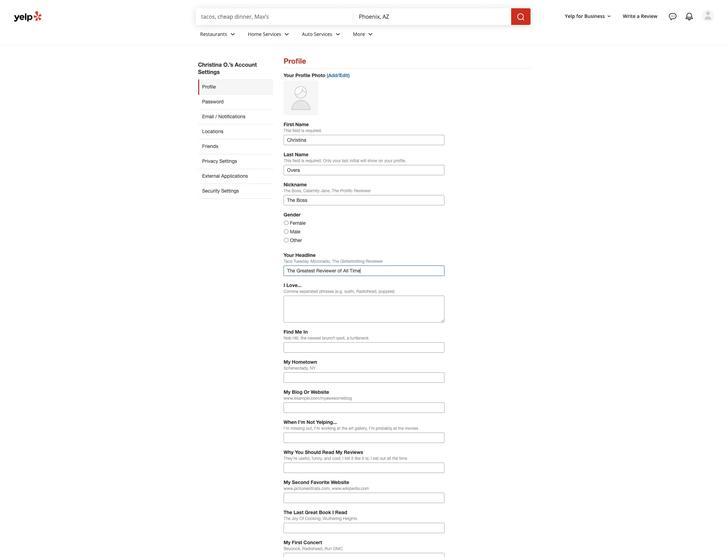 Task type: describe. For each thing, give the bounding box(es) containing it.
jane,
[[321, 189, 331, 194]]

(e.g.
[[336, 290, 344, 294]]

favorite
[[311, 480, 330, 486]]

christina o.'s account settings
[[198, 61, 257, 75]]

ny
[[310, 366, 316, 371]]

turtleneck
[[351, 336, 369, 341]]

me
[[295, 329, 302, 335]]

movies
[[405, 427, 419, 432]]

of
[[300, 517, 304, 522]]

my inside why you should read my reviews they're useful, funny, and cool; i tell it like it is; i eat out all the time
[[336, 450, 343, 456]]

should
[[305, 450, 321, 456]]

yelping...
[[317, 420, 337, 426]]

wuthering
[[323, 517, 342, 522]]

the left boss,
[[284, 189, 291, 194]]

none field find
[[201, 13, 348, 20]]

why
[[284, 450, 294, 456]]

a inside write a review link
[[638, 13, 640, 19]]

First Name text field
[[284, 135, 445, 145]]

/
[[216, 114, 217, 119]]

Near text field
[[359, 13, 506, 20]]

the up the joy
[[284, 510, 293, 516]]

required. for first
[[306, 128, 322, 133]]

1 at from the left
[[337, 427, 341, 432]]

the left art
[[342, 427, 348, 432]]

notifications
[[219, 114, 246, 119]]

dmc
[[334, 547, 343, 552]]

search image
[[517, 13, 525, 21]]

useful,
[[299, 457, 311, 462]]

i inside i love... comma separated phrases (e.g. sushi, radiohead, puppies)
[[284, 283, 285, 288]]

services for home services
[[263, 31, 282, 37]]

notifications image
[[686, 12, 694, 21]]

my hometown schenectady, ny
[[284, 359, 317, 371]]

concert
[[304, 540, 322, 546]]

i left tell
[[343, 457, 344, 462]]

last name this field is required. only your last initial will show on your profile.
[[284, 152, 407, 163]]

www.example.com/myawesomeblog
[[284, 397, 352, 401]]

none field the near
[[359, 13, 506, 20]]

2 your from the left
[[385, 159, 393, 163]]

second
[[292, 480, 310, 486]]

when
[[284, 420, 297, 426]]

user actions element
[[560, 9, 725, 51]]

out,
[[306, 427, 313, 432]]

globetrotting
[[341, 259, 365, 264]]

friends link
[[198, 139, 274, 154]]

separated
[[300, 290, 318, 294]]

settings for security
[[221, 188, 239, 194]]

restaurants link
[[195, 25, 243, 45]]

your for your headline taco tuesday aficionado, the globetrotting reviewer
[[284, 252, 294, 258]]

male
[[290, 229, 301, 235]]

book
[[319, 510, 331, 516]]

probably
[[376, 427, 393, 432]]

for
[[577, 13, 584, 19]]

auto services link
[[297, 25, 348, 45]]

not
[[307, 420, 315, 426]]

friends
[[202, 144, 218, 149]]

i right is;
[[371, 457, 372, 462]]

beyoncé,
[[284, 547, 301, 552]]

business
[[585, 13, 606, 19]]

tuesday
[[294, 259, 309, 264]]

and
[[324, 457, 331, 462]]

when i'm not yelping... i'm missing out, i'm working at the art gallery, i'm probably at the movies
[[284, 420, 419, 432]]

read inside the last great book i read the joy of cooking; wuthering heights
[[336, 510, 348, 516]]

Female radio
[[284, 221, 289, 225]]

aficionado,
[[310, 259, 331, 264]]

home services link
[[243, 25, 297, 45]]

is;
[[366, 457, 370, 462]]

i'm down when
[[284, 427, 290, 432]]

great
[[305, 510, 318, 516]]

christina o. image
[[703, 9, 715, 22]]

newest
[[308, 336, 321, 341]]

Find text field
[[201, 13, 348, 20]]

nickname the boss, calamity jane, the prolific reviewer
[[284, 182, 371, 194]]

sushi,
[[345, 290, 356, 294]]

My Blog Or Website text field
[[284, 403, 445, 414]]

password
[[202, 99, 224, 105]]

all
[[387, 457, 391, 462]]

first inside my first concert beyoncé, radiohead, run dmc
[[292, 540, 303, 546]]

yelp for business button
[[563, 10, 615, 22]]

messages image
[[669, 12, 678, 21]]

you
[[295, 450, 304, 456]]

privacy
[[202, 159, 218, 164]]

my for concert
[[284, 540, 291, 546]]

(add/edit) link
[[327, 72, 350, 78]]

radiohead, inside i love... comma separated phrases (e.g. sushi, radiohead, puppies)
[[357, 290, 378, 294]]

working
[[322, 427, 336, 432]]

www.wikipedia.com
[[332, 487, 369, 492]]

i love... comma separated phrases (e.g. sushi, radiohead, puppies)
[[284, 283, 395, 294]]

My First Concert text field
[[284, 554, 445, 558]]

first name this field is required.
[[284, 122, 322, 133]]

field for first
[[293, 128, 301, 133]]

is for last
[[302, 159, 305, 163]]

When I'm Not Yelping... text field
[[284, 433, 445, 444]]

heights
[[343, 517, 358, 522]]

headline
[[296, 252, 316, 258]]

your for your profile photo (add/edit)
[[284, 72, 294, 78]]

security settings
[[202, 188, 239, 194]]

gender
[[284, 212, 301, 218]]

calamity
[[304, 189, 320, 194]]

hometown
[[292, 359, 317, 365]]

boss,
[[292, 189, 303, 194]]

blog
[[292, 390, 303, 395]]

my for favorite
[[284, 480, 291, 486]]

other
[[290, 238, 302, 243]]

The Last Great Book I Read text field
[[284, 524, 445, 534]]

will
[[361, 159, 367, 163]]

eat
[[373, 457, 379, 462]]

first inside "first name this field is required."
[[284, 122, 294, 127]]

my for schenectady,
[[284, 359, 291, 365]]

taco
[[284, 259, 293, 264]]

1 it from the left
[[352, 457, 354, 462]]

find
[[284, 329, 294, 335]]

the right 'jane,'
[[332, 189, 339, 194]]

services for auto services
[[314, 31, 333, 37]]



Task type: locate. For each thing, give the bounding box(es) containing it.
in
[[304, 329, 308, 335]]

1 horizontal spatial website
[[331, 480, 350, 486]]

24 chevron down v2 image left auto
[[283, 30, 291, 38]]

the down in
[[301, 336, 307, 341]]

1 none field from the left
[[201, 13, 348, 20]]

the right aficionado, at top left
[[333, 259, 339, 264]]

24 chevron down v2 image for home services
[[283, 30, 291, 38]]

0 vertical spatial this
[[284, 128, 292, 133]]

tell
[[345, 457, 350, 462]]

1 vertical spatial this
[[284, 159, 292, 163]]

name for last
[[295, 152, 309, 158]]

3 24 chevron down v2 image from the left
[[367, 30, 375, 38]]

required. for last
[[306, 159, 322, 163]]

radiohead, inside my first concert beyoncé, radiohead, run dmc
[[303, 547, 324, 552]]

email
[[202, 114, 214, 119]]

2 this from the top
[[284, 159, 292, 163]]

reviewer for the
[[354, 189, 371, 194]]

reviewer up your headline text box
[[366, 259, 383, 264]]

radiohead, right sushi,
[[357, 290, 378, 294]]

i inside the last great book i read the joy of cooking; wuthering heights
[[333, 510, 334, 516]]

the inside the find me in nob hill, the newest brunch spot, a turtleneck
[[301, 336, 307, 341]]

1 required. from the top
[[306, 128, 322, 133]]

external applications link
[[198, 169, 274, 184]]

none field up business categories element at top
[[359, 13, 506, 20]]

1 horizontal spatial 24 chevron down v2 image
[[334, 30, 342, 38]]

gallery,
[[355, 427, 368, 432]]

password link
[[198, 95, 274, 109]]

is
[[302, 128, 305, 133], [302, 159, 305, 163]]

1 vertical spatial first
[[292, 540, 303, 546]]

locations link
[[198, 124, 274, 139]]

the left the joy
[[284, 517, 291, 522]]

services
[[263, 31, 282, 37], [314, 31, 333, 37]]

it left is;
[[362, 457, 365, 462]]

Male radio
[[284, 230, 289, 234]]

24 chevron down v2 image inside the more link
[[367, 30, 375, 38]]

1 horizontal spatial a
[[638, 13, 640, 19]]

write
[[624, 13, 636, 19]]

16 chevron down v2 image
[[607, 13, 613, 19]]

cool;
[[333, 457, 342, 462]]

auto services
[[302, 31, 333, 37]]

i'm up missing in the left bottom of the page
[[298, 420, 306, 426]]

i
[[284, 283, 285, 288], [343, 457, 344, 462], [371, 457, 372, 462], [333, 510, 334, 516]]

reviewer up nickname text box
[[354, 189, 371, 194]]

0 vertical spatial field
[[293, 128, 301, 133]]

your left photo
[[284, 72, 294, 78]]

email / notifications
[[202, 114, 246, 119]]

at right probably
[[394, 427, 397, 432]]

my up cool;
[[336, 450, 343, 456]]

i up the comma
[[284, 283, 285, 288]]

write a review link
[[621, 10, 661, 22]]

1 vertical spatial your
[[284, 252, 294, 258]]

my blog or website www.example.com/myawesomeblog
[[284, 390, 352, 401]]

is inside "first name this field is required."
[[302, 128, 305, 133]]

2 is from the top
[[302, 159, 305, 163]]

last
[[284, 152, 294, 158], [294, 510, 304, 516]]

privacy settings
[[202, 159, 237, 164]]

0 vertical spatial last
[[284, 152, 294, 158]]

the last great book i read the joy of cooking; wuthering heights
[[284, 510, 358, 522]]

my inside my second favorite website www.picturesofcats.com, www.wikipedia.com
[[284, 480, 291, 486]]

settings down christina
[[198, 69, 220, 75]]

radiohead, down concert
[[303, 547, 324, 552]]

a right write
[[638, 13, 640, 19]]

None search field
[[196, 8, 532, 25]]

1 horizontal spatial services
[[314, 31, 333, 37]]

24 chevron down v2 image right auto services
[[334, 30, 342, 38]]

this for first
[[284, 128, 292, 133]]

your up taco
[[284, 252, 294, 258]]

nob
[[284, 336, 292, 341]]

business categories element
[[195, 25, 715, 45]]

services right auto
[[314, 31, 333, 37]]

restaurants
[[200, 31, 227, 37]]

0 vertical spatial website
[[311, 390, 330, 395]]

phrases
[[320, 290, 334, 294]]

1 vertical spatial last
[[294, 510, 304, 516]]

1 horizontal spatial your
[[385, 159, 393, 163]]

female
[[290, 221, 306, 226]]

website up www.example.com/myawesomeblog
[[311, 390, 330, 395]]

website inside my second favorite website www.picturesofcats.com, www.wikipedia.com
[[331, 480, 350, 486]]

2 24 chevron down v2 image from the left
[[334, 30, 342, 38]]

field inside last name this field is required. only your last initial will show on your profile.
[[293, 159, 301, 163]]

find me in nob hill, the newest brunch spot, a turtleneck
[[284, 329, 369, 341]]

write a review
[[624, 13, 658, 19]]

1 vertical spatial field
[[293, 159, 301, 163]]

Find Me In text field
[[284, 343, 445, 353]]

required. inside last name this field is required. only your last initial will show on your profile.
[[306, 159, 322, 163]]

christina
[[198, 61, 222, 68]]

settings for privacy
[[220, 159, 237, 164]]

they're
[[284, 457, 298, 462]]

your profile photo (add/edit)
[[284, 72, 350, 78]]

account
[[235, 61, 257, 68]]

security settings link
[[198, 184, 274, 199]]

only
[[323, 159, 332, 163]]

run
[[325, 547, 332, 552]]

My Hometown text field
[[284, 373, 445, 383]]

24 chevron down v2 image
[[229, 30, 237, 38]]

1 is from the top
[[302, 128, 305, 133]]

the inside why you should read my reviews they're useful, funny, and cool; i tell it like it is; i eat out all the time
[[393, 457, 398, 462]]

reviewer
[[354, 189, 371, 194], [366, 259, 383, 264]]

2 services from the left
[[314, 31, 333, 37]]

24 chevron down v2 image for more
[[367, 30, 375, 38]]

security
[[202, 188, 220, 194]]

24 chevron down v2 image inside "home services" link
[[283, 30, 291, 38]]

1 vertical spatial a
[[347, 336, 349, 341]]

my up schenectady,
[[284, 359, 291, 365]]

at right working
[[337, 427, 341, 432]]

0 horizontal spatial your
[[333, 159, 341, 163]]

0 vertical spatial reviewer
[[354, 189, 371, 194]]

I Love... text field
[[284, 296, 445, 323]]

1 horizontal spatial radiohead,
[[357, 290, 378, 294]]

0 vertical spatial settings
[[198, 69, 220, 75]]

auto
[[302, 31, 313, 37]]

0 vertical spatial read
[[323, 450, 335, 456]]

i'm right gallery,
[[369, 427, 375, 432]]

2 none field from the left
[[359, 13, 506, 20]]

read up heights
[[336, 510, 348, 516]]

name inside "first name this field is required."
[[296, 122, 309, 127]]

0 vertical spatial profile
[[284, 57, 306, 65]]

2 field from the top
[[293, 159, 301, 163]]

reviewer for headline
[[366, 259, 383, 264]]

love...
[[287, 283, 302, 288]]

i'm right out,
[[315, 427, 320, 432]]

read inside why you should read my reviews they're useful, funny, and cool; i tell it like it is; i eat out all the time
[[323, 450, 335, 456]]

0 horizontal spatial it
[[352, 457, 354, 462]]

0 horizontal spatial 24 chevron down v2 image
[[283, 30, 291, 38]]

read
[[323, 450, 335, 456], [336, 510, 348, 516]]

1 vertical spatial profile
[[296, 72, 311, 78]]

24 chevron down v2 image right more
[[367, 30, 375, 38]]

time
[[400, 457, 408, 462]]

my left blog
[[284, 390, 291, 395]]

1 vertical spatial reviewer
[[366, 259, 383, 264]]

1 vertical spatial is
[[302, 159, 305, 163]]

Your Headline text field
[[284, 266, 445, 276]]

reviewer inside nickname the boss, calamity jane, the prolific reviewer
[[354, 189, 371, 194]]

your left last
[[333, 159, 341, 163]]

2 vertical spatial settings
[[221, 188, 239, 194]]

external
[[202, 173, 220, 179]]

locations
[[202, 129, 224, 134]]

missing
[[291, 427, 305, 432]]

last down "first name this field is required."
[[284, 152, 294, 158]]

1 24 chevron down v2 image from the left
[[283, 30, 291, 38]]

my inside my blog or website www.example.com/myawesomeblog
[[284, 390, 291, 395]]

profile up password
[[202, 84, 216, 90]]

1 vertical spatial website
[[331, 480, 350, 486]]

last up of
[[294, 510, 304, 516]]

show
[[368, 159, 378, 163]]

read up and
[[323, 450, 335, 456]]

settings down applications
[[221, 188, 239, 194]]

0 vertical spatial name
[[296, 122, 309, 127]]

more link
[[348, 25, 381, 45]]

it right tell
[[352, 457, 354, 462]]

reviewer inside your headline taco tuesday aficionado, the globetrotting reviewer
[[366, 259, 383, 264]]

profile up your profile photo (add/edit)
[[284, 57, 306, 65]]

0 vertical spatial is
[[302, 128, 305, 133]]

your
[[333, 159, 341, 163], [385, 159, 393, 163]]

1 this from the top
[[284, 128, 292, 133]]

art
[[349, 427, 354, 432]]

2 your from the top
[[284, 252, 294, 258]]

website for favorite
[[331, 480, 350, 486]]

nickname
[[284, 182, 307, 188]]

or
[[304, 390, 310, 395]]

a inside the find me in nob hill, the newest brunch spot, a turtleneck
[[347, 336, 349, 341]]

2 required. from the top
[[306, 159, 322, 163]]

0 horizontal spatial read
[[323, 450, 335, 456]]

prolific
[[340, 189, 353, 194]]

website up www.wikipedia.com
[[331, 480, 350, 486]]

Why You Should Read My Reviews text field
[[284, 463, 445, 474]]

is for first
[[302, 128, 305, 133]]

the inside your headline taco tuesday aficionado, the globetrotting reviewer
[[333, 259, 339, 264]]

my
[[284, 359, 291, 365], [284, 390, 291, 395], [336, 450, 343, 456], [284, 480, 291, 486], [284, 540, 291, 546]]

1 horizontal spatial read
[[336, 510, 348, 516]]

cooking;
[[305, 517, 322, 522]]

profile left photo
[[296, 72, 311, 78]]

this inside last name this field is required. only your last initial will show on your profile.
[[284, 159, 292, 163]]

a right spot,
[[347, 336, 349, 341]]

i up wuthering
[[333, 510, 334, 516]]

0 vertical spatial required.
[[306, 128, 322, 133]]

Last Name text field
[[284, 165, 445, 176]]

1 your from the left
[[333, 159, 341, 163]]

profile link
[[198, 80, 274, 95]]

1 your from the top
[[284, 72, 294, 78]]

1 vertical spatial radiohead,
[[303, 547, 324, 552]]

website
[[311, 390, 330, 395], [331, 480, 350, 486]]

home
[[248, 31, 262, 37]]

your inside your headline taco tuesday aficionado, the globetrotting reviewer
[[284, 252, 294, 258]]

initial
[[350, 159, 360, 163]]

0 horizontal spatial a
[[347, 336, 349, 341]]

settings inside "christina o.'s account settings"
[[198, 69, 220, 75]]

photo
[[312, 72, 326, 78]]

1 vertical spatial read
[[336, 510, 348, 516]]

my for or
[[284, 390, 291, 395]]

spot,
[[337, 336, 346, 341]]

1 services from the left
[[263, 31, 282, 37]]

2 it from the left
[[362, 457, 365, 462]]

required.
[[306, 128, 322, 133], [306, 159, 322, 163]]

1 horizontal spatial none field
[[359, 13, 506, 20]]

it
[[352, 457, 354, 462], [362, 457, 365, 462]]

0 vertical spatial first
[[284, 122, 294, 127]]

your right on
[[385, 159, 393, 163]]

my up beyoncé,
[[284, 540, 291, 546]]

24 chevron down v2 image
[[283, 30, 291, 38], [334, 30, 342, 38], [367, 30, 375, 38]]

applications
[[221, 173, 248, 179]]

services right home
[[263, 31, 282, 37]]

2 at from the left
[[394, 427, 397, 432]]

Nickname text field
[[284, 195, 445, 206]]

Other radio
[[284, 238, 289, 243]]

a
[[638, 13, 640, 19], [347, 336, 349, 341]]

none field up "home services" link
[[201, 13, 348, 20]]

0 horizontal spatial website
[[311, 390, 330, 395]]

privacy settings link
[[198, 154, 274, 169]]

field inside "first name this field is required."
[[293, 128, 301, 133]]

field for last
[[293, 159, 301, 163]]

last inside last name this field is required. only your last initial will show on your profile.
[[284, 152, 294, 158]]

last inside the last great book i read the joy of cooking; wuthering heights
[[294, 510, 304, 516]]

the right all
[[393, 457, 398, 462]]

my second favorite website www.picturesofcats.com, www.wikipedia.com
[[284, 480, 369, 492]]

0 vertical spatial a
[[638, 13, 640, 19]]

0 horizontal spatial radiohead,
[[303, 547, 324, 552]]

out
[[380, 457, 386, 462]]

external applications
[[202, 173, 248, 179]]

0 vertical spatial radiohead,
[[357, 290, 378, 294]]

hill,
[[293, 336, 300, 341]]

website for or
[[311, 390, 330, 395]]

my left second
[[284, 480, 291, 486]]

my inside my first concert beyoncé, radiohead, run dmc
[[284, 540, 291, 546]]

24 chevron down v2 image for auto services
[[334, 30, 342, 38]]

0 vertical spatial your
[[284, 72, 294, 78]]

0 horizontal spatial at
[[337, 427, 341, 432]]

1 horizontal spatial at
[[394, 427, 397, 432]]

my inside my hometown schenectady, ny
[[284, 359, 291, 365]]

name
[[296, 122, 309, 127], [295, 152, 309, 158]]

review
[[642, 13, 658, 19]]

0 horizontal spatial services
[[263, 31, 282, 37]]

1 vertical spatial required.
[[306, 159, 322, 163]]

1 vertical spatial settings
[[220, 159, 237, 164]]

yelp
[[566, 13, 576, 19]]

reviews
[[344, 450, 364, 456]]

1 vertical spatial name
[[295, 152, 309, 158]]

website inside my blog or website www.example.com/myawesomeblog
[[311, 390, 330, 395]]

the left movies
[[398, 427, 404, 432]]

is inside last name this field is required. only your last initial will show on your profile.
[[302, 159, 305, 163]]

My Second Favorite Website text field
[[284, 494, 445, 504]]

more
[[353, 31, 365, 37]]

name for first
[[296, 122, 309, 127]]

this
[[284, 128, 292, 133], [284, 159, 292, 163]]

name inside last name this field is required. only your last initial will show on your profile.
[[295, 152, 309, 158]]

0 horizontal spatial none field
[[201, 13, 348, 20]]

home services
[[248, 31, 282, 37]]

2 horizontal spatial 24 chevron down v2 image
[[367, 30, 375, 38]]

2 vertical spatial profile
[[202, 84, 216, 90]]

1 field from the top
[[293, 128, 301, 133]]

this for last
[[284, 159, 292, 163]]

1 horizontal spatial it
[[362, 457, 365, 462]]

24 chevron down v2 image inside "auto services" link
[[334, 30, 342, 38]]

None field
[[201, 13, 348, 20], [359, 13, 506, 20]]

settings up external applications at the left top of page
[[220, 159, 237, 164]]

like
[[355, 457, 361, 462]]

this inside "first name this field is required."
[[284, 128, 292, 133]]

required. inside "first name this field is required."
[[306, 128, 322, 133]]

why you should read my reviews they're useful, funny, and cool; i tell it like it is; i eat out all the time
[[284, 450, 408, 462]]



Task type: vqa. For each thing, say whether or not it's contained in the screenshot.
"Name" associated with Last
yes



